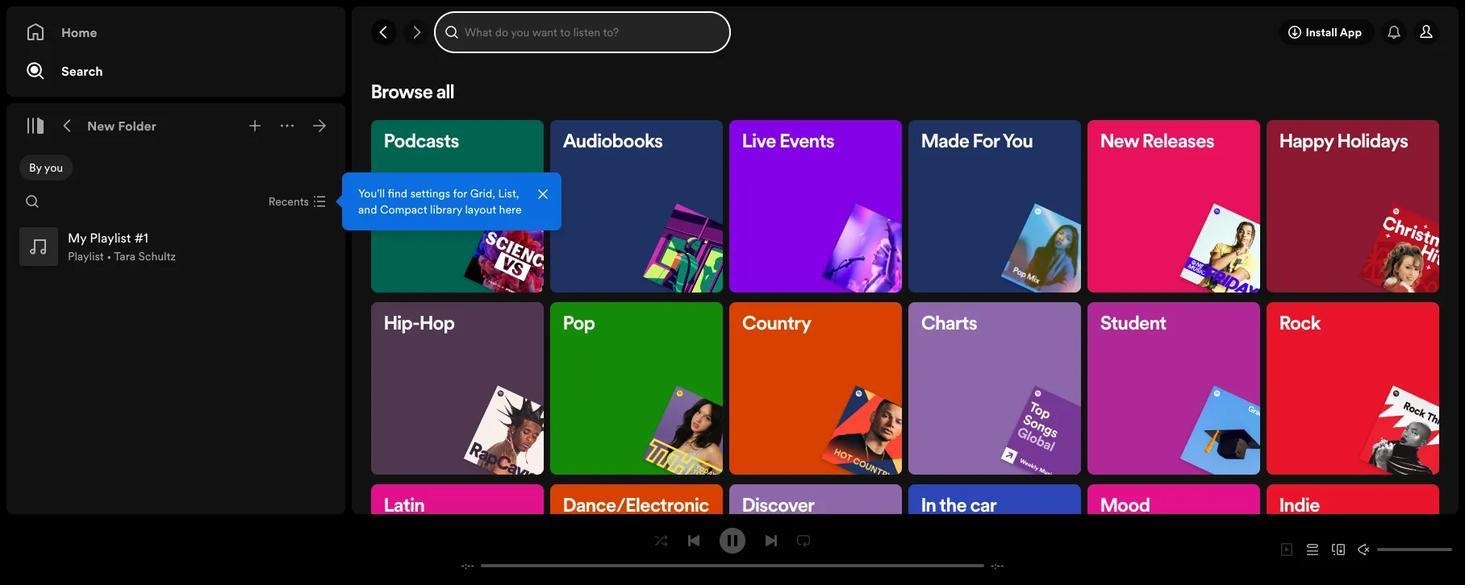 Task type: locate. For each thing, give the bounding box(es) containing it.
schultz
[[138, 249, 176, 265]]

new for new folder
[[87, 117, 115, 135]]

new for new releases
[[1101, 133, 1140, 153]]

-:--
[[461, 561, 475, 573], [991, 561, 1004, 573]]

layout
[[465, 202, 496, 218]]

0 horizontal spatial :-
[[465, 561, 471, 573]]

browse
[[371, 84, 433, 103]]

1 horizontal spatial new
[[1101, 133, 1140, 153]]

4 - from the left
[[1001, 561, 1004, 573]]

for
[[453, 186, 467, 202]]

grid,
[[470, 186, 496, 202]]

happy holidays
[[1280, 133, 1409, 153]]

new inside browse all element
[[1101, 133, 1140, 153]]

app
[[1340, 24, 1362, 40]]

country link
[[730, 303, 929, 493]]

•
[[107, 249, 112, 265]]

Disable repeat checkbox
[[791, 528, 817, 554]]

What do you want to listen to? field
[[436, 13, 730, 52]]

group
[[13, 221, 339, 273]]

new inside button
[[87, 117, 115, 135]]

new
[[87, 117, 115, 135], [1101, 133, 1140, 153]]

hop
[[420, 316, 455, 335]]

you'll find settings for grid, list, and compact library layout here
[[358, 186, 522, 218]]

pause image
[[726, 535, 739, 548]]

new left folder
[[87, 117, 115, 135]]

indie link
[[1267, 485, 1440, 586]]

next image
[[765, 535, 778, 548]]

none search field inside main element
[[19, 189, 45, 215]]

mood
[[1101, 498, 1151, 517]]

you'll find settings for grid, list, and compact library layout here dialog
[[342, 173, 562, 231]]

1 -:-- from the left
[[461, 561, 475, 573]]

browse all
[[371, 84, 455, 103]]

1 horizontal spatial -:--
[[991, 561, 1004, 573]]

None search field
[[19, 189, 45, 215]]

top bar and user menu element
[[352, 6, 1459, 58]]

connect to a device image
[[1333, 544, 1345, 557]]

you'll
[[358, 186, 385, 202]]

playlist
[[68, 249, 104, 265]]

home
[[61, 23, 97, 41]]

new left releases
[[1101, 133, 1140, 153]]

find
[[388, 186, 408, 202]]

library
[[430, 202, 462, 218]]

0 horizontal spatial -:--
[[461, 561, 475, 573]]

happy
[[1280, 133, 1334, 153]]

1 :- from the left
[[465, 561, 471, 573]]

None search field
[[436, 13, 730, 52]]

Recents, List view field
[[256, 189, 336, 215]]

in
[[922, 498, 937, 517]]

recents
[[269, 194, 309, 210]]

by
[[29, 160, 42, 176]]

main element
[[6, 6, 562, 515]]

live events
[[743, 133, 835, 153]]

audiobooks
[[563, 133, 663, 153]]

install app
[[1306, 24, 1362, 40]]

disable repeat image
[[797, 535, 810, 548]]

and
[[358, 202, 377, 218]]

hip-hop
[[384, 316, 455, 335]]

3 - from the left
[[991, 561, 995, 573]]

group containing playlist
[[13, 221, 339, 273]]

here
[[499, 202, 522, 218]]

holidays
[[1338, 133, 1409, 153]]

-
[[461, 561, 465, 573], [471, 561, 475, 573], [991, 561, 995, 573], [1001, 561, 1004, 573]]

student
[[1101, 316, 1167, 335]]

student link
[[1088, 303, 1288, 493]]

rock
[[1280, 316, 1321, 335]]

latin
[[384, 498, 425, 517]]

player controls element
[[442, 528, 1023, 573]]

1 horizontal spatial :-
[[995, 561, 1001, 573]]

new releases link
[[1088, 120, 1288, 311]]

:-
[[465, 561, 471, 573], [995, 561, 1001, 573]]

0 horizontal spatial new
[[87, 117, 115, 135]]

events
[[780, 133, 835, 153]]



Task type: describe. For each thing, give the bounding box(es) containing it.
latin link
[[371, 485, 544, 586]]

country
[[743, 316, 812, 335]]

charts
[[922, 316, 978, 335]]

previous image
[[688, 535, 701, 548]]

charts link
[[909, 303, 1109, 493]]

podcasts link
[[371, 120, 571, 311]]

search in your library image
[[26, 195, 39, 208]]

browse all element
[[371, 84, 1466, 586]]

happy holidays link
[[1267, 120, 1466, 311]]

mood link
[[1088, 485, 1261, 586]]

settings
[[411, 186, 450, 202]]

discover link
[[730, 485, 902, 586]]

2 -:-- from the left
[[991, 561, 1004, 573]]

new releases
[[1101, 133, 1215, 153]]

indie
[[1280, 498, 1321, 517]]

hip-
[[384, 316, 420, 335]]

go back image
[[378, 26, 391, 39]]

home link
[[26, 16, 326, 48]]

install app link
[[1280, 19, 1375, 45]]

volume off image
[[1358, 544, 1371, 557]]

dance/electronic link
[[550, 485, 723, 586]]

none search field inside the top bar and user menu element
[[436, 13, 730, 52]]

discover
[[743, 498, 815, 517]]

what's new image
[[1388, 26, 1401, 39]]

search link
[[26, 55, 326, 87]]

you
[[1003, 133, 1034, 153]]

dance/electronic
[[563, 498, 709, 517]]

live
[[743, 133, 777, 153]]

By you checkbox
[[19, 155, 73, 181]]

you
[[44, 160, 63, 176]]

enable shuffle image
[[655, 535, 668, 548]]

search
[[61, 62, 103, 80]]

made
[[922, 133, 970, 153]]

2 :- from the left
[[995, 561, 1001, 573]]

car
[[971, 498, 997, 517]]

compact
[[380, 202, 427, 218]]

for
[[973, 133, 1000, 153]]

hip-hop link
[[371, 303, 571, 493]]

made for you link
[[909, 120, 1109, 311]]

by you
[[29, 160, 63, 176]]

in the car
[[922, 498, 997, 517]]

list,
[[498, 186, 519, 202]]

folder
[[118, 117, 156, 135]]

pop link
[[550, 303, 750, 493]]

1 - from the left
[[461, 561, 465, 573]]

group inside main element
[[13, 221, 339, 273]]

go forward image
[[410, 26, 423, 39]]

in the car link
[[909, 485, 1082, 586]]

playlist • tara schultz
[[68, 249, 176, 265]]

the
[[940, 498, 967, 517]]

install
[[1306, 24, 1338, 40]]

all
[[437, 84, 455, 103]]

2 - from the left
[[471, 561, 475, 573]]

rock link
[[1267, 303, 1466, 493]]

tara
[[114, 249, 136, 265]]

made for you
[[922, 133, 1034, 153]]

audiobooks link
[[550, 120, 750, 311]]

releases
[[1143, 133, 1215, 153]]

new folder
[[87, 117, 156, 135]]

podcasts
[[384, 133, 459, 153]]

pop
[[563, 316, 596, 335]]

new folder button
[[84, 113, 160, 139]]

live events link
[[730, 120, 929, 311]]



Task type: vqa. For each thing, say whether or not it's contained in the screenshot.
Notice at Collection link
no



